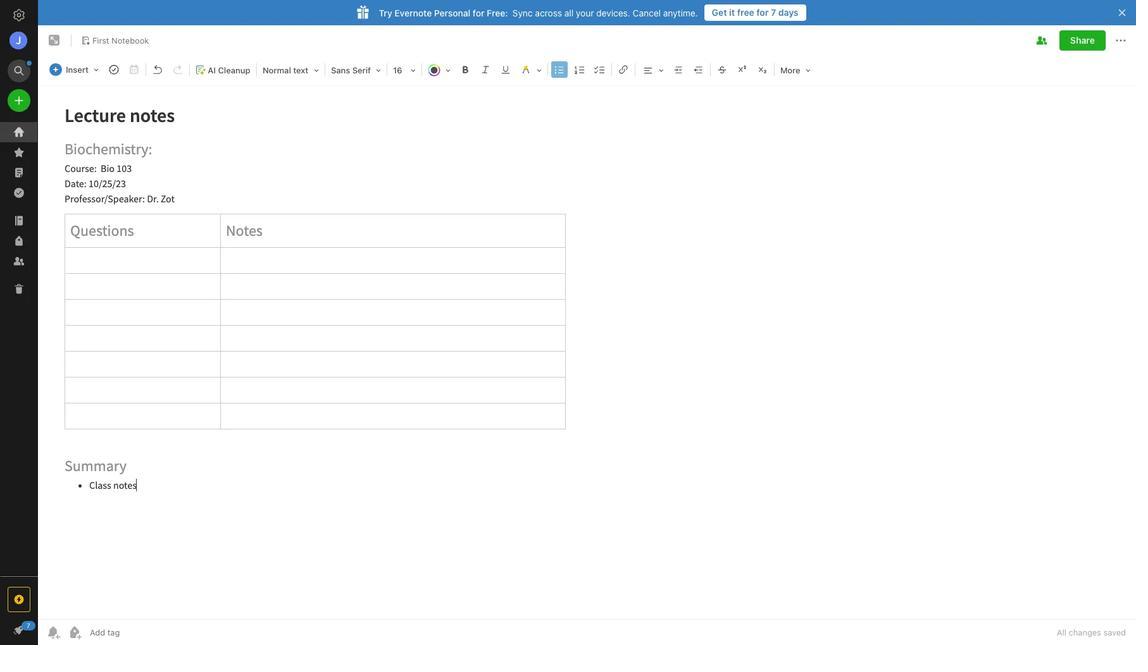 Task type: vqa. For each thing, say whether or not it's contained in the screenshot.
Superscript icon
yes



Task type: locate. For each thing, give the bounding box(es) containing it.
tree
[[0, 122, 38, 576]]

first
[[92, 35, 109, 45]]

underline image
[[497, 61, 515, 78]]

cancel
[[633, 7, 661, 18]]

Note Editor text field
[[38, 86, 1136, 620]]

0 horizontal spatial 7
[[27, 622, 30, 630]]

7
[[771, 7, 776, 18], [27, 622, 30, 630]]

More actions field
[[1113, 30, 1129, 51]]

all
[[564, 7, 574, 18]]

normal
[[263, 65, 291, 75]]

share
[[1070, 35, 1095, 46]]

for inside button
[[757, 7, 769, 18]]

for left the free:
[[473, 7, 485, 18]]

0 horizontal spatial for
[[473, 7, 485, 18]]

for for free:
[[473, 7, 485, 18]]

cleanup
[[218, 65, 250, 75]]

Insert field
[[46, 61, 103, 78]]

get it free for 7 days
[[712, 7, 799, 18]]

devices.
[[596, 7, 630, 18]]

anytime.
[[663, 7, 698, 18]]

1 horizontal spatial for
[[757, 7, 769, 18]]

Font family field
[[327, 61, 385, 79]]

7 left days
[[771, 7, 776, 18]]

1 vertical spatial 7
[[27, 622, 30, 630]]

for right free
[[757, 7, 769, 18]]

for
[[757, 7, 769, 18], [473, 7, 485, 18]]

across
[[535, 7, 562, 18]]

7 left click to expand image
[[27, 622, 30, 630]]

1 for from the left
[[757, 7, 769, 18]]

try evernote personal for free: sync across all your devices. cancel anytime.
[[379, 7, 698, 18]]

all changes saved
[[1057, 628, 1126, 638]]

7 inside 7 field
[[27, 622, 30, 630]]

first notebook
[[92, 35, 149, 45]]

indent image
[[670, 61, 687, 78]]

free
[[737, 7, 754, 18]]

ai
[[208, 65, 216, 75]]

saved
[[1104, 628, 1126, 638]]

share button
[[1060, 30, 1106, 51]]

expand note image
[[47, 33, 62, 48]]

checklist image
[[591, 61, 609, 78]]

get
[[712, 7, 727, 18]]

your
[[576, 7, 594, 18]]

subscript image
[[754, 61, 772, 78]]

free:
[[487, 7, 508, 18]]

0 vertical spatial 7
[[771, 7, 776, 18]]

sans serif
[[331, 65, 371, 75]]

superscript image
[[734, 61, 751, 78]]

7 inside get it free for 7 days button
[[771, 7, 776, 18]]

16
[[393, 65, 402, 75]]

ai cleanup button
[[191, 61, 255, 79]]

normal text
[[263, 65, 308, 75]]

2 for from the left
[[473, 7, 485, 18]]

italic image
[[477, 61, 494, 78]]

1 horizontal spatial 7
[[771, 7, 776, 18]]

Font color field
[[423, 61, 455, 79]]

home image
[[11, 125, 27, 140]]

account image
[[9, 32, 27, 49]]



Task type: describe. For each thing, give the bounding box(es) containing it.
bold image
[[456, 61, 474, 78]]

sync
[[513, 7, 533, 18]]

upgrade image
[[11, 593, 27, 608]]

settings image
[[11, 8, 27, 23]]

Account field
[[0, 28, 38, 53]]

click to expand image
[[33, 622, 42, 637]]

Font size field
[[389, 61, 420, 79]]

Alignment field
[[637, 61, 668, 79]]

More field
[[776, 61, 815, 79]]

for for 7
[[757, 7, 769, 18]]

bulleted list image
[[551, 61, 568, 78]]

Add tag field
[[89, 627, 184, 639]]

more actions image
[[1113, 33, 1129, 48]]

text
[[293, 65, 308, 75]]

more
[[780, 65, 801, 75]]

days
[[778, 7, 799, 18]]

numbered list image
[[571, 61, 589, 78]]

outdent image
[[690, 61, 708, 78]]

Help and Learning task checklist field
[[0, 620, 38, 641]]

try
[[379, 7, 392, 18]]

add tag image
[[67, 625, 82, 641]]

Heading level field
[[258, 61, 323, 79]]

sans
[[331, 65, 350, 75]]

task image
[[105, 61, 123, 78]]

changes
[[1069, 628, 1101, 638]]

serif
[[352, 65, 371, 75]]

personal
[[434, 7, 470, 18]]

insert link image
[[615, 61, 632, 78]]

add a reminder image
[[46, 625, 61, 641]]

notebook
[[111, 35, 149, 45]]

Highlight field
[[516, 61, 546, 79]]

first notebook button
[[77, 32, 153, 49]]

insert
[[66, 65, 89, 75]]

get it free for 7 days button
[[704, 4, 806, 21]]

note window element
[[38, 25, 1136, 646]]

undo image
[[149, 61, 166, 78]]

evernote
[[395, 7, 432, 18]]

all
[[1057, 628, 1067, 638]]

it
[[729, 7, 735, 18]]

strikethrough image
[[713, 61, 731, 78]]

ai cleanup
[[208, 65, 250, 75]]



